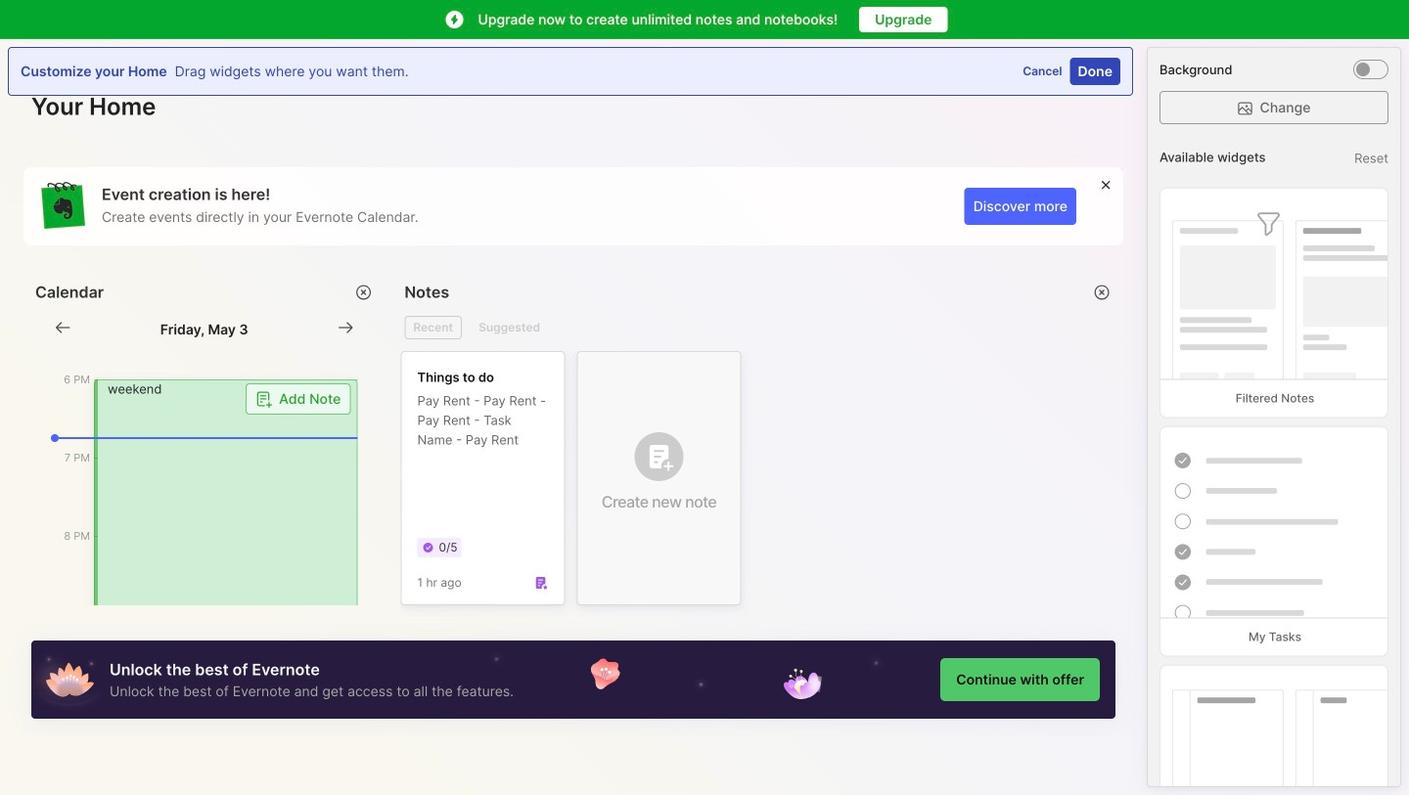 Task type: vqa. For each thing, say whether or not it's contained in the screenshot.
Background icon at right
yes



Task type: describe. For each thing, give the bounding box(es) containing it.
background image
[[1356, 63, 1370, 76]]



